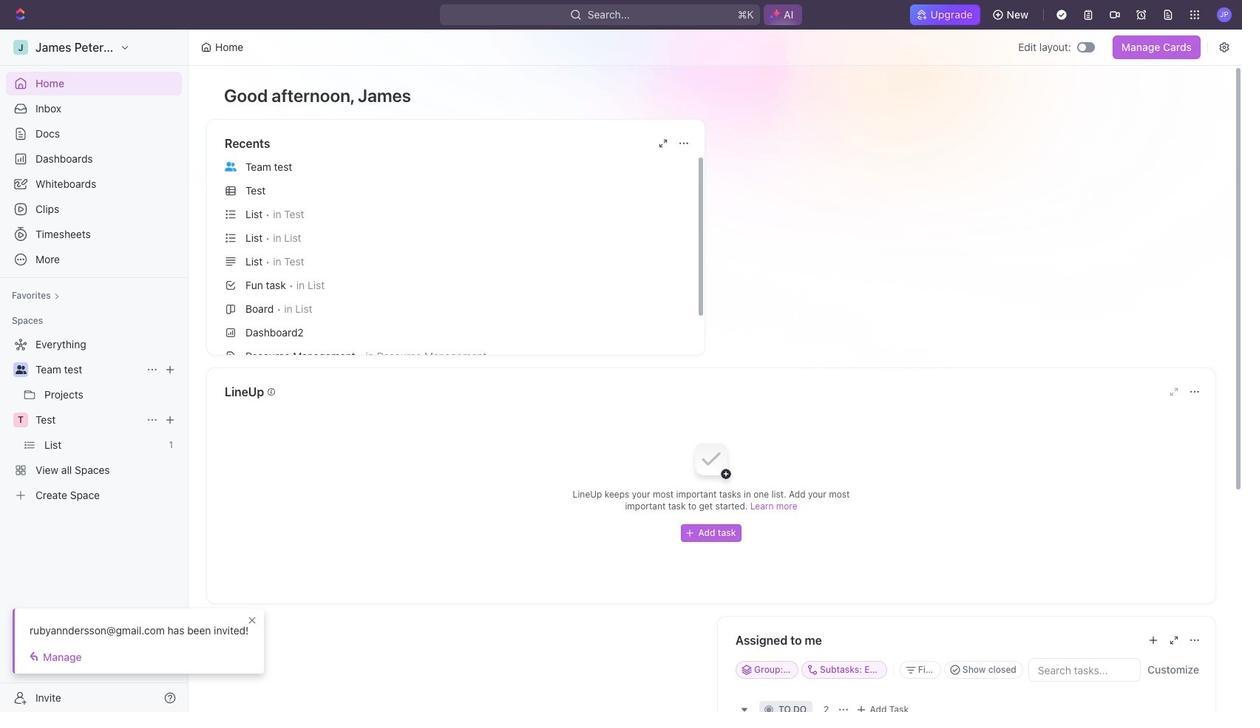 Task type: vqa. For each thing, say whether or not it's contained in the screenshot.
user group image
yes



Task type: describe. For each thing, give the bounding box(es) containing it.
james peterson's workspace, , element
[[13, 40, 28, 55]]

sidebar navigation
[[0, 30, 192, 712]]

Search tasks... text field
[[1029, 659, 1140, 681]]



Task type: locate. For each thing, give the bounding box(es) containing it.
tree inside sidebar navigation
[[6, 333, 182, 507]]

0 vertical spatial user group image
[[225, 162, 237, 171]]

tree
[[6, 333, 182, 507]]

0 horizontal spatial user group image
[[15, 365, 26, 374]]

user group image
[[225, 162, 237, 171], [15, 365, 26, 374]]

1 vertical spatial user group image
[[15, 365, 26, 374]]

1 horizontal spatial user group image
[[225, 162, 237, 171]]

user group image inside sidebar navigation
[[15, 365, 26, 374]]

test, , element
[[13, 413, 28, 427]]



